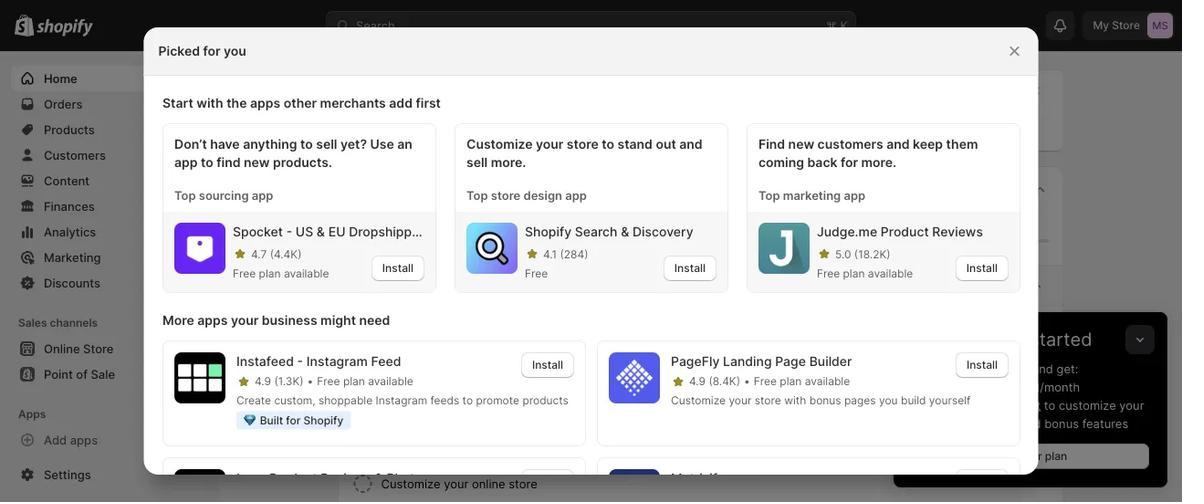 Task type: describe. For each thing, give the bounding box(es) containing it.
available for (1.3k)
[[368, 375, 413, 388]]

tasks
[[388, 234, 418, 248]]

app inside "don't have anything to sell yet? use an app to find new products."
[[174, 155, 197, 170]]

the inside picked for you dialog
[[226, 95, 247, 111]]

this
[[377, 205, 398, 219]]

to inside customize your store to stand out and sell more.
[[601, 137, 614, 152]]

more. inside customize your store to stand out and sell more.
[[491, 155, 526, 170]]

months inside your trial just started element
[[963, 380, 1005, 394]]

app up the spocket on the left
[[251, 188, 273, 202]]

credit
[[1009, 398, 1041, 412]]

started
[[1030, 328, 1093, 351]]

your trial just started button
[[894, 312, 1168, 351]]

learn more
[[407, 371, 470, 385]]

store up guide on the left
[[491, 188, 520, 202]]

import products link
[[479, 402, 586, 427]]

to down top store design app
[[511, 205, 522, 219]]

plan down page
[[780, 375, 801, 388]]

paid
[[978, 362, 1002, 376]]

top for customize your store to stand out and sell more.
[[466, 188, 488, 202]]

home
[[44, 71, 77, 85]]

2 horizontal spatial shopify
[[774, 83, 816, 97]]

plan up 'first 3 months for $1/month'
[[1006, 362, 1029, 376]]

4.1 (284)
[[543, 247, 588, 261]]

home link
[[11, 66, 208, 91]]

sales
[[18, 316, 47, 330]]

coming
[[758, 155, 804, 170]]

add your first product element
[[381, 351, 816, 427]]

install button for spocket ‑ us & eu dropshipping
[[371, 256, 424, 281]]

for right "picked" at the top left of the page
[[203, 43, 221, 59]]

page
[[775, 354, 806, 369]]

0 vertical spatial pick your plan
[[393, 120, 467, 133]]

0 horizontal spatial search
[[356, 18, 395, 32]]

anything
[[243, 137, 297, 152]]

trial
[[956, 328, 989, 351]]

features
[[1083, 416, 1129, 431]]

1 vertical spatial use
[[352, 205, 374, 219]]

with inside customize your store with bonus pages you build yourself install
[[784, 394, 806, 407]]

stand
[[617, 137, 652, 152]]

built
[[259, 414, 283, 427]]

install button left set
[[521, 352, 574, 378]]

0 vertical spatial $50
[[647, 83, 669, 97]]

0 horizontal spatial pick your plan link
[[382, 114, 477, 140]]

loox product reviews & photos
[[236, 471, 429, 486]]

and up 'stand'
[[601, 83, 622, 97]]

pick for the bottom pick your plan link
[[994, 450, 1016, 463]]

0 vertical spatial months
[[480, 83, 522, 97]]

add for add your first product
[[381, 325, 405, 339]]

apps for add apps
[[70, 433, 98, 447]]

discounts link
[[11, 270, 208, 296]]

description,
[[424, 352, 490, 367]]

top for don't have anything to sell yet? use an app to find new products.
[[174, 188, 195, 202]]

plan down 'to customize your online store and add bonus features'
[[1045, 450, 1068, 463]]

to right 'feeds'
[[462, 394, 473, 407]]

find
[[758, 137, 785, 152]]

4.9 for pagefly
[[689, 375, 705, 388]]

online for set up your online store
[[424, 278, 459, 293]]

apps button
[[11, 402, 208, 427]]

discovery
[[632, 224, 693, 240]]

$50 inside your trial just started element
[[927, 398, 949, 412]]

free plan available for (1.3k)
[[317, 375, 413, 388]]

up inside the set up your online store dropdown button
[[378, 278, 392, 293]]

instafeed
[[236, 354, 293, 369]]

start
[[162, 95, 193, 111]]

write
[[381, 352, 410, 367]]

build
[[901, 394, 926, 407]]

new inside find new customers and keep them coming back for more.
[[788, 137, 814, 152]]

yourself
[[929, 394, 970, 407]]

pagefly landing page builder link
[[671, 352, 944, 371]]

(18.2k)
[[854, 247, 890, 261]]

apps
[[18, 408, 46, 421]]

create
[[236, 394, 271, 407]]

an
[[397, 137, 412, 152]]

0 horizontal spatial get
[[525, 205, 544, 219]]

your inside customize your store to stand out and sell more.
[[535, 137, 563, 152]]

to right switch
[[953, 362, 965, 376]]

first 3 months for $1/month
[[927, 380, 1080, 394]]

set
[[588, 352, 605, 367]]

enjoy
[[382, 83, 412, 97]]

$1/month inside your trial just started element
[[1027, 380, 1080, 394]]

feeds
[[430, 394, 459, 407]]

first inside your trial just started element
[[927, 380, 949, 394]]

product for judge.me
[[881, 224, 929, 240]]

spocket ‑ us & eu dropshipping link
[[232, 223, 430, 241]]

for inside write a description, add photos, and set pricing for the products you plan to sell.
[[650, 352, 666, 367]]

judge.me
[[817, 224, 877, 240]]

app
[[820, 83, 842, 97]]

4.9 (1.3k)
[[254, 375, 303, 388]]

use this personalized guide to get your store up and running.
[[352, 205, 694, 219]]

‑ for us
[[286, 224, 292, 240]]

a inside write a description, add photos, and set pricing for the products you plan to sell.
[[414, 352, 420, 367]]

app right design
[[565, 188, 587, 202]]

for down custom,
[[286, 414, 300, 427]]

1 vertical spatial pick your plan link
[[912, 444, 1150, 469]]

products inside write a description, add photos, and set pricing for the products you plan to sell.
[[691, 352, 740, 367]]

plan up personalized
[[444, 120, 467, 133]]

0 vertical spatial 3
[[469, 83, 477, 97]]

instafeed ‑ instagram feed
[[236, 354, 401, 369]]

feed
[[371, 354, 401, 369]]

import
[[490, 408, 525, 421]]

just
[[994, 328, 1025, 351]]

install button down trial
[[955, 352, 1008, 378]]

store inside customize your store with bonus pages you build yourself install
[[754, 394, 781, 407]]

you inside write a description, add photos, and set pricing for the products you plan to sell.
[[744, 352, 764, 367]]

1 horizontal spatial instagram
[[375, 394, 427, 407]]

set up your online store button
[[337, 266, 1064, 306]]

free for 4.9 (8.4k)
[[754, 375, 777, 388]]

(284)
[[560, 247, 588, 261]]

sell.
[[381, 371, 403, 385]]

1 vertical spatial product
[[416, 408, 457, 421]]

free for 4.9 (1.3k)
[[317, 375, 340, 388]]

2 horizontal spatial apps
[[250, 95, 280, 111]]

add inside write a description, add photos, and set pricing for the products you plan to sell.
[[493, 352, 515, 367]]

‑ for instagram
[[297, 354, 303, 369]]

mark customize your online store as done image
[[352, 473, 374, 495]]

running.
[[649, 205, 694, 219]]

customize your store to stand out and sell more.
[[466, 137, 702, 170]]

instafeed ‑ instagram feed link
[[236, 352, 510, 371]]

available for (8.4k)
[[805, 375, 850, 388]]

design
[[523, 188, 562, 202]]

plan up shoppable
[[343, 375, 365, 388]]

and inside customize your store to stand out and sell more.
[[679, 137, 702, 152]]

photos
[[386, 471, 429, 486]]

2 horizontal spatial the
[[752, 83, 770, 97]]

first inside picked for you dialog
[[415, 95, 440, 111]]

search inside 'link'
[[575, 224, 617, 240]]

built for shopify
[[259, 414, 343, 427]]

loox
[[236, 471, 265, 486]]

and left get:
[[1033, 362, 1054, 376]]

plan down 4.7 (4.4k)
[[258, 267, 280, 280]]

built for shopify image
[[243, 415, 256, 426]]

for inside find new customers and keep them coming back for more.
[[840, 155, 858, 170]]

picked for you
[[158, 43, 246, 59]]

app inside your trial just started element
[[952, 398, 973, 412]]

discounts
[[44, 276, 100, 290]]

add product
[[392, 408, 457, 421]]

pick for the left pick your plan link
[[393, 120, 415, 133]]

⌘
[[826, 18, 837, 32]]

your inside 'to customize your online store and add bonus features'
[[1120, 398, 1145, 412]]

app up judge.me
[[844, 188, 865, 202]]

your trial just started element
[[894, 360, 1168, 488]]

product for loox
[[269, 471, 317, 486]]

reviews for judge.me product reviews
[[932, 224, 983, 240]]

2 vertical spatial shopify
[[303, 414, 343, 427]]

4.9 for instafeed
[[254, 375, 271, 388]]

you inside customize your store with bonus pages you build yourself install
[[879, 394, 898, 407]]

and inside 'to customize your online store and add bonus features'
[[996, 416, 1017, 431]]

online for to customize your online store and add bonus features
[[927, 416, 960, 431]]

shoppable
[[318, 394, 372, 407]]

your right the set
[[395, 278, 421, 293]]

for up customize your store to stand out and sell more.
[[525, 83, 541, 97]]

create custom, shoppable instagram feeds to promote products
[[236, 394, 568, 407]]

install for judge.me product reviews
[[966, 262, 997, 275]]

install for shopify search & discovery
[[674, 262, 705, 275]]

the inside write a description, add photos, and set pricing for the products you plan to sell.
[[669, 352, 687, 367]]

them
[[946, 137, 978, 152]]

customize your store with bonus pages you build yourself install
[[671, 358, 998, 407]]

judge.me product reviews
[[817, 224, 983, 240]]

4.7 (4.4k)
[[251, 247, 301, 261]]

3 inside your trial just started element
[[952, 380, 960, 394]]

to left find
[[200, 155, 213, 170]]

store up shopify search & discovery
[[575, 205, 604, 219]]

& for photos
[[374, 471, 383, 486]]

start with the apps other merchants add first
[[162, 95, 440, 111]]

add your first product
[[381, 325, 508, 339]]

your up personalized
[[418, 120, 441, 133]]

to up products.
[[300, 137, 312, 152]]

your down design
[[547, 205, 572, 219]]

apps for more apps your business might need
[[197, 313, 227, 328]]

free down 4.1
[[525, 267, 548, 280]]

sales channels
[[18, 316, 98, 330]]

(1.3k)
[[274, 375, 303, 388]]

to left use
[[701, 83, 712, 97]]

usd
[[672, 83, 697, 97]]

available for (18.2k)
[[868, 267, 913, 280]]

install left set
[[532, 358, 563, 372]]

free plan available for (8.4k)
[[754, 375, 850, 388]]

store down 'first 3 months for $1/month'
[[977, 398, 1005, 412]]

find new customers and keep them coming back for more.
[[758, 137, 978, 170]]

builder
[[809, 354, 852, 369]]

install inside customize your store with bonus pages you build yourself install
[[966, 358, 998, 372]]

bonus inside 'to customize your online store and add bonus features'
[[1045, 416, 1079, 431]]



Task type: locate. For each thing, give the bounding box(es) containing it.
picked for you dialog
[[0, 27, 1182, 502]]

0 horizontal spatial ‑
[[286, 224, 292, 240]]

product
[[462, 325, 508, 339], [416, 408, 457, 421]]

guide
[[476, 205, 507, 219]]

0 vertical spatial ‑
[[286, 224, 292, 240]]

install button for judge.me product reviews
[[955, 256, 1008, 281]]

5.0 (18.2k)
[[835, 247, 890, 261]]

add inside 'to customize your online store and add bonus features'
[[1020, 416, 1041, 431]]

plan inside write a description, add photos, and set pricing for the products you plan to sell.
[[767, 352, 791, 367]]

3 top from the left
[[758, 188, 780, 202]]

sell inside "don't have anything to sell yet? use an app to find new products."
[[316, 137, 337, 152]]

shopify inside 'link'
[[525, 224, 571, 240]]

top store design app
[[466, 188, 587, 202]]

install
[[382, 262, 413, 275], [674, 262, 705, 275], [966, 262, 997, 275], [532, 358, 563, 372], [966, 358, 998, 372]]

1 vertical spatial $50
[[927, 398, 949, 412]]

other
[[283, 95, 316, 111]]

1 horizontal spatial get
[[625, 83, 644, 97]]

add down create custom, shoppable instagram feeds to promote products
[[392, 408, 413, 421]]

for right pricing
[[650, 352, 666, 367]]

the up have
[[226, 95, 247, 111]]

import products
[[490, 408, 575, 421]]

1 top from the left
[[174, 188, 195, 202]]

online down completed
[[424, 278, 459, 293]]

free plan available for (18.2k)
[[817, 267, 913, 280]]

for inside your trial just started element
[[1008, 380, 1024, 394]]

to left builder
[[794, 352, 806, 367]]

photos,
[[518, 352, 560, 367]]

& inside "link"
[[374, 471, 383, 486]]

sourcing
[[198, 188, 248, 202]]

completed
[[421, 234, 481, 248]]

of
[[363, 234, 374, 248]]

free down "4.7"
[[232, 267, 255, 280]]

custom,
[[274, 394, 315, 407]]

0 horizontal spatial you
[[224, 43, 246, 59]]

0 horizontal spatial apps
[[70, 433, 98, 447]]

write a description, add photos, and set pricing for the products you plan to sell.
[[381, 352, 806, 385]]

plan left builder
[[767, 352, 791, 367]]

0 vertical spatial up
[[607, 205, 621, 219]]

merchants
[[320, 95, 386, 111]]

add apps
[[44, 433, 98, 447]]

1 horizontal spatial apps
[[197, 313, 227, 328]]

3 right enjoy
[[469, 83, 477, 97]]

products up 4.9 (8.4k)
[[691, 352, 740, 367]]

pick your plan
[[393, 120, 467, 133], [994, 450, 1068, 463]]

0 horizontal spatial 3
[[469, 83, 477, 97]]

pages
[[844, 394, 876, 407]]

customize
[[466, 137, 532, 152], [671, 394, 725, 407]]

and up shopify search & discovery 'link'
[[625, 205, 646, 219]]

product up description, at the left of the page
[[462, 325, 508, 339]]

customize inside customize your store with bonus pages you build yourself install
[[671, 394, 725, 407]]

customize for customize your store with bonus pages you build yourself install
[[671, 394, 725, 407]]

0 vertical spatial $1/month
[[544, 83, 597, 97]]

‑
[[286, 224, 292, 240], [297, 354, 303, 369]]

more apps your business might need
[[162, 313, 390, 328]]

0 horizontal spatial product
[[416, 408, 457, 421]]

top down coming
[[758, 188, 780, 202]]

shopify image
[[37, 19, 93, 37]]

use
[[370, 137, 394, 152], [352, 205, 374, 219]]

first inside dropdown button
[[436, 325, 460, 339]]

3 up the $50 app store credit link
[[952, 380, 960, 394]]

1 vertical spatial apps
[[197, 313, 227, 328]]

your down (8.4k)
[[728, 394, 751, 407]]

0 horizontal spatial $50
[[647, 83, 669, 97]]

& inside 'link'
[[621, 224, 629, 240]]

1 vertical spatial sell
[[466, 155, 487, 170]]

store down the $50 app store credit link
[[964, 416, 992, 431]]

2 horizontal spatial you
[[879, 394, 898, 407]]

add up 'write'
[[381, 325, 405, 339]]

your down 'to customize your online store and add bonus features'
[[1019, 450, 1042, 463]]

1 horizontal spatial pick
[[994, 450, 1016, 463]]

with
[[196, 95, 223, 111], [784, 394, 806, 407]]

install down the tasks
[[382, 262, 413, 275]]

0 vertical spatial add
[[389, 95, 412, 111]]

get left usd
[[625, 83, 644, 97]]

more
[[442, 371, 470, 385]]

get down design
[[525, 205, 544, 219]]

1 4.9 from the left
[[254, 375, 271, 388]]

available for (4.4k)
[[283, 267, 329, 280]]

add apps button
[[11, 427, 208, 453]]

1 horizontal spatial search
[[575, 224, 617, 240]]

0 horizontal spatial new
[[243, 155, 269, 170]]

1 vertical spatial bonus
[[1045, 416, 1079, 431]]

pricing
[[609, 352, 647, 367]]

customize inside customize your store to stand out and sell more.
[[466, 137, 532, 152]]

free for 4.7 (4.4k)
[[232, 267, 255, 280]]

apps right more
[[197, 313, 227, 328]]

1 horizontal spatial add
[[493, 352, 515, 367]]

0 vertical spatial apps
[[250, 95, 280, 111]]

1 vertical spatial instagram
[[375, 394, 427, 407]]

with down page
[[784, 394, 806, 407]]

and right out
[[679, 137, 702, 152]]

pick your plan link
[[382, 114, 477, 140], [912, 444, 1150, 469]]

$1/month up customize your store to stand out and sell more.
[[544, 83, 597, 97]]

install button up trial
[[955, 256, 1008, 281]]

top sourcing app
[[174, 188, 273, 202]]

app
[[174, 155, 197, 170], [251, 188, 273, 202], [565, 188, 587, 202], [844, 188, 865, 202], [952, 398, 973, 412]]

don't have anything to sell yet? use an app to find new products.
[[174, 137, 412, 170]]

shopify left app at the top right of the page
[[774, 83, 816, 97]]

1 horizontal spatial up
[[607, 205, 621, 219]]

2 horizontal spatial add
[[1020, 416, 1041, 431]]

judge.me product reviews link
[[817, 223, 1008, 241]]

(8.4k)
[[708, 375, 740, 388]]

the right in
[[752, 83, 770, 97]]

& for eu
[[316, 224, 325, 240]]

0 horizontal spatial add
[[389, 95, 412, 111]]

2 horizontal spatial &
[[621, 224, 629, 240]]

install button for shopify search & discovery
[[663, 256, 716, 281]]

more
[[162, 313, 194, 328]]

1 horizontal spatial more.
[[861, 155, 896, 170]]

store inside 'to customize your online store and add bonus features'
[[964, 416, 992, 431]]

customize for customize your store to stand out and sell more.
[[466, 137, 532, 152]]

store.
[[845, 83, 879, 97]]

4.1
[[543, 247, 557, 261]]

1 vertical spatial new
[[243, 155, 269, 170]]

search up enjoy
[[356, 18, 395, 32]]

to inside write a description, add photos, and set pricing for the products you plan to sell.
[[794, 352, 806, 367]]

pick up an
[[393, 120, 415, 133]]

sales channels button
[[11, 310, 208, 336]]

1 horizontal spatial with
[[784, 394, 806, 407]]

more. up top store design app
[[491, 155, 526, 170]]

store
[[566, 137, 598, 152], [491, 188, 520, 202], [575, 205, 604, 219], [462, 278, 492, 293], [754, 394, 781, 407], [977, 398, 1005, 412], [964, 416, 992, 431]]

1 vertical spatial pick
[[994, 450, 1016, 463]]

⌘ k
[[826, 18, 848, 32]]

instagram
[[306, 354, 367, 369], [375, 394, 427, 407]]

store inside customize your store to stand out and sell more.
[[566, 137, 598, 152]]

pick your plan link down enjoy
[[382, 114, 477, 140]]

4.7
[[251, 247, 266, 261]]

sell inside customize your store to stand out and sell more.
[[466, 155, 487, 170]]

and left set
[[563, 352, 585, 367]]

‑ inside "link"
[[297, 354, 303, 369]]

products inside picked for you dialog
[[522, 394, 568, 407]]

1 vertical spatial with
[[784, 394, 806, 407]]

0 horizontal spatial customize
[[466, 137, 532, 152]]

0 horizontal spatial the
[[226, 95, 247, 111]]

free down 'pagefly landing page builder'
[[754, 375, 777, 388]]

0 horizontal spatial pick your plan
[[393, 120, 467, 133]]

online inside 'to customize your online store and add bonus features'
[[927, 416, 960, 431]]

0 vertical spatial with
[[196, 95, 223, 111]]

1 horizontal spatial top
[[466, 188, 488, 202]]

0 vertical spatial products
[[691, 352, 740, 367]]

and inside write a description, add photos, and set pricing for the products you plan to sell.
[[563, 352, 585, 367]]

1 horizontal spatial new
[[788, 137, 814, 152]]

your inside customize your store with bonus pages you build yourself install
[[728, 394, 751, 407]]

$50 app store credit link
[[927, 398, 1041, 412]]

1 vertical spatial $1/month
[[1027, 380, 1080, 394]]

reviews
[[932, 224, 983, 240], [320, 471, 371, 486]]

don't
[[174, 137, 207, 152]]

1 horizontal spatial product
[[462, 325, 508, 339]]

shopify
[[774, 83, 816, 97], [525, 224, 571, 240], [303, 414, 343, 427]]

0 of 9 tasks completed
[[352, 234, 481, 248]]

1 vertical spatial up
[[378, 278, 392, 293]]

0 horizontal spatial shopify
[[303, 414, 343, 427]]

0 horizontal spatial &
[[316, 224, 325, 240]]

yet?
[[340, 137, 367, 152]]

install down 'discovery'
[[674, 262, 705, 275]]

add for to customize your online store and add bonus features
[[1020, 416, 1041, 431]]

2 vertical spatial add
[[1020, 416, 1041, 431]]

set
[[356, 278, 375, 293]]

2 vertical spatial products
[[528, 408, 575, 421]]

pick your plan inside your trial just started element
[[994, 450, 1068, 463]]

and
[[601, 83, 622, 97], [679, 137, 702, 152], [886, 137, 910, 152], [625, 205, 646, 219], [563, 352, 585, 367], [1033, 362, 1054, 376], [996, 416, 1017, 431]]

have
[[210, 137, 239, 152]]

1 horizontal spatial pick your plan link
[[912, 444, 1150, 469]]

1 horizontal spatial 3
[[952, 380, 960, 394]]

store inside dropdown button
[[462, 278, 492, 293]]

sell left yet?
[[316, 137, 337, 152]]

get
[[625, 83, 644, 97], [525, 205, 544, 219]]

3
[[469, 83, 477, 97], [952, 380, 960, 394]]

0 vertical spatial new
[[788, 137, 814, 152]]

0 horizontal spatial pick
[[393, 120, 415, 133]]

online inside dropdown button
[[424, 278, 459, 293]]

customize up top store design app
[[466, 137, 532, 152]]

top left sourcing
[[174, 188, 195, 202]]

install for spocket ‑ us & eu dropshipping
[[382, 262, 413, 275]]

0 horizontal spatial a
[[414, 352, 420, 367]]

settings link
[[11, 462, 208, 488]]

1 vertical spatial you
[[744, 352, 764, 367]]

loox product reviews & photos link
[[236, 469, 510, 488]]

0 horizontal spatial $1/month
[[544, 83, 597, 97]]

0 vertical spatial sell
[[316, 137, 337, 152]]

1 horizontal spatial product
[[881, 224, 929, 240]]

0 vertical spatial pick
[[393, 120, 415, 133]]

reviews down them
[[932, 224, 983, 240]]

1 horizontal spatial a
[[968, 362, 975, 376]]

add down apps
[[44, 433, 67, 447]]

(4.4k)
[[269, 247, 301, 261]]

matrixify link
[[671, 469, 944, 488]]

1 more. from the left
[[491, 155, 526, 170]]

1 vertical spatial customize
[[671, 394, 725, 407]]

install button down 'discovery'
[[663, 256, 716, 281]]

pagefly
[[671, 354, 719, 369]]

bonus inside customize your store with bonus pages you build yourself install
[[809, 394, 841, 407]]

more.
[[491, 155, 526, 170], [861, 155, 896, 170]]

dropshipping
[[348, 224, 430, 240]]

apps down apps button
[[70, 433, 98, 447]]

0 horizontal spatial up
[[378, 278, 392, 293]]

product inside dropdown button
[[462, 325, 508, 339]]

0 horizontal spatial bonus
[[809, 394, 841, 407]]

free down 5.0
[[817, 267, 840, 280]]

apps left other
[[250, 95, 280, 111]]

0 vertical spatial product
[[462, 325, 508, 339]]

0 horizontal spatial with
[[196, 95, 223, 111]]

add your first product button
[[381, 314, 816, 351]]

new down the anything
[[243, 155, 269, 170]]

products.
[[273, 155, 332, 170]]

use inside "don't have anything to sell yet? use an app to find new products."
[[370, 137, 394, 152]]

1 horizontal spatial customize
[[671, 394, 725, 407]]

to inside 'to customize your online store and add bonus features'
[[1044, 398, 1056, 412]]

your left business
[[230, 313, 258, 328]]

and inside find new customers and keep them coming back for more.
[[886, 137, 910, 152]]

picked
[[158, 43, 200, 59]]

you left build
[[879, 394, 898, 407]]

instagram down mark add your first product as done icon
[[306, 354, 367, 369]]

0 vertical spatial reviews
[[932, 224, 983, 240]]

1 horizontal spatial bonus
[[1045, 416, 1079, 431]]

2 horizontal spatial top
[[758, 188, 780, 202]]

product inside "link"
[[269, 471, 317, 486]]

‑ up (1.3k)
[[297, 354, 303, 369]]

0 vertical spatial use
[[370, 137, 394, 152]]

the right pricing
[[669, 352, 687, 367]]

product right loox
[[269, 471, 317, 486]]

add inside picked for you dialog
[[389, 95, 412, 111]]

add for add product
[[392, 408, 413, 421]]

product
[[881, 224, 929, 240], [269, 471, 317, 486]]

available down builder
[[805, 375, 850, 388]]

add for start with the apps other merchants add first
[[389, 95, 412, 111]]

shopify down shoppable
[[303, 414, 343, 427]]

install button down the tasks
[[371, 256, 424, 281]]

$1/month
[[544, 83, 597, 97], [1027, 380, 1080, 394]]

spocket
[[232, 224, 283, 240]]

to left 'stand'
[[601, 137, 614, 152]]

products right import
[[528, 408, 575, 421]]

more. down customers
[[861, 155, 896, 170]]

might
[[320, 313, 356, 328]]

available down feed
[[368, 375, 413, 388]]

and left keep
[[886, 137, 910, 152]]

install down trial
[[966, 358, 998, 372]]

pick inside your trial just started element
[[994, 450, 1016, 463]]

new inside "don't have anything to sell yet? use an app to find new products."
[[243, 155, 269, 170]]

plan
[[444, 120, 467, 133], [258, 267, 280, 280], [843, 267, 865, 280], [767, 352, 791, 367], [1006, 362, 1029, 376], [343, 375, 365, 388], [780, 375, 801, 388], [1045, 450, 1068, 463]]

2 top from the left
[[466, 188, 488, 202]]

store down 'pagefly landing page builder'
[[754, 394, 781, 407]]

more. inside find new customers and keep them coming back for more.
[[861, 155, 896, 170]]

shopify up 4.1
[[525, 224, 571, 240]]

& right mark customize your online store as done icon
[[374, 471, 383, 486]]

pick your plan up an
[[393, 120, 467, 133]]

add product link
[[381, 402, 468, 427]]

0 horizontal spatial instagram
[[306, 354, 367, 369]]

your up features
[[1120, 398, 1145, 412]]

out
[[655, 137, 676, 152]]

1 vertical spatial 3
[[952, 380, 960, 394]]

customize down 4.9 (8.4k)
[[671, 394, 725, 407]]

1 horizontal spatial ‑
[[297, 354, 303, 369]]

app down 'first 3 months for $1/month'
[[952, 398, 973, 412]]

0 vertical spatial customize
[[466, 137, 532, 152]]

your up 'write'
[[407, 325, 433, 339]]

your
[[416, 83, 441, 97], [418, 120, 441, 133], [535, 137, 563, 152], [547, 205, 572, 219], [395, 278, 421, 293], [230, 313, 258, 328], [407, 325, 433, 339], [728, 394, 751, 407], [1120, 398, 1145, 412], [1019, 450, 1042, 463]]

customize
[[1059, 398, 1116, 412]]

use
[[715, 83, 735, 97]]

products up import products
[[522, 394, 568, 407]]

1 vertical spatial months
[[963, 380, 1005, 394]]

free plan available for (4.4k)
[[232, 267, 329, 280]]

2 4.9 from the left
[[689, 375, 705, 388]]

available down (4.4k)
[[283, 267, 329, 280]]

1 vertical spatial pick your plan
[[994, 450, 1068, 463]]

2 more. from the left
[[861, 155, 896, 170]]

reviews for loox product reviews & photos
[[320, 471, 371, 486]]

1 horizontal spatial &
[[374, 471, 383, 486]]

settings
[[44, 467, 91, 482]]

top for find new customers and keep them coming back for more.
[[758, 188, 780, 202]]

1 vertical spatial product
[[269, 471, 317, 486]]

$1/month down get:
[[1027, 380, 1080, 394]]

add down 'credit'
[[1020, 416, 1041, 431]]

pick down 'to customize your online store and add bonus features'
[[994, 450, 1016, 463]]

and down 'credit'
[[996, 416, 1017, 431]]

app down don't
[[174, 155, 197, 170]]

$50 right build
[[927, 398, 949, 412]]

up
[[607, 205, 621, 219], [378, 278, 392, 293]]

enjoy your first 3 months for $1/month and get $50 usd to use in the shopify app store.
[[382, 83, 882, 97]]

a up 'learn'
[[414, 352, 420, 367]]

personalized
[[401, 205, 473, 219]]

&
[[316, 224, 325, 240], [621, 224, 629, 240], [374, 471, 383, 486]]

1 vertical spatial online
[[927, 416, 960, 431]]

1 vertical spatial ‑
[[297, 354, 303, 369]]

reviews inside judge.me product reviews link
[[932, 224, 983, 240]]

1 horizontal spatial 4.9
[[689, 375, 705, 388]]

1 vertical spatial reviews
[[320, 471, 371, 486]]

1 horizontal spatial sell
[[466, 155, 487, 170]]

add for add apps
[[44, 433, 67, 447]]

1 vertical spatial products
[[522, 394, 568, 407]]

1 horizontal spatial $1/month
[[1027, 380, 1080, 394]]

0 horizontal spatial product
[[269, 471, 317, 486]]

bonus down customize
[[1045, 416, 1079, 431]]

add inside 'button'
[[44, 433, 67, 447]]

add up an
[[389, 95, 412, 111]]

free plan available down pagefly landing page builder link
[[754, 375, 850, 388]]

apps inside 'button'
[[70, 433, 98, 447]]

free for 5.0 (18.2k)
[[817, 267, 840, 280]]

in
[[739, 83, 749, 97]]

4.9 down 'instafeed'
[[254, 375, 271, 388]]

use left this
[[352, 205, 374, 219]]

0 horizontal spatial 4.9
[[254, 375, 271, 388]]

channels
[[50, 316, 98, 330]]

‑ left us
[[286, 224, 292, 240]]

plan down 5.0 (18.2k)
[[843, 267, 865, 280]]

reviews inside loox product reviews & photos "link"
[[320, 471, 371, 486]]

instagram inside 'instafeed ‑ instagram feed' "link"
[[306, 354, 367, 369]]

0 horizontal spatial months
[[480, 83, 522, 97]]

add left photos,
[[493, 352, 515, 367]]

product up (18.2k)
[[881, 224, 929, 240]]

your right enjoy
[[416, 83, 441, 97]]

1 horizontal spatial reviews
[[932, 224, 983, 240]]

2 vertical spatial add
[[44, 433, 67, 447]]

top
[[174, 188, 195, 202], [466, 188, 488, 202], [758, 188, 780, 202]]

1 vertical spatial add
[[392, 408, 413, 421]]

add inside dropdown button
[[381, 325, 405, 339]]

1 vertical spatial search
[[575, 224, 617, 240]]

1 horizontal spatial online
[[927, 416, 960, 431]]

free
[[232, 267, 255, 280], [525, 267, 548, 280], [817, 267, 840, 280], [317, 375, 340, 388], [754, 375, 777, 388]]

mark add your first product as done image
[[352, 321, 374, 343]]

0 vertical spatial add
[[381, 325, 405, 339]]

1 horizontal spatial you
[[744, 352, 764, 367]]

us
[[295, 224, 313, 240]]



Task type: vqa. For each thing, say whether or not it's contained in the screenshot.


